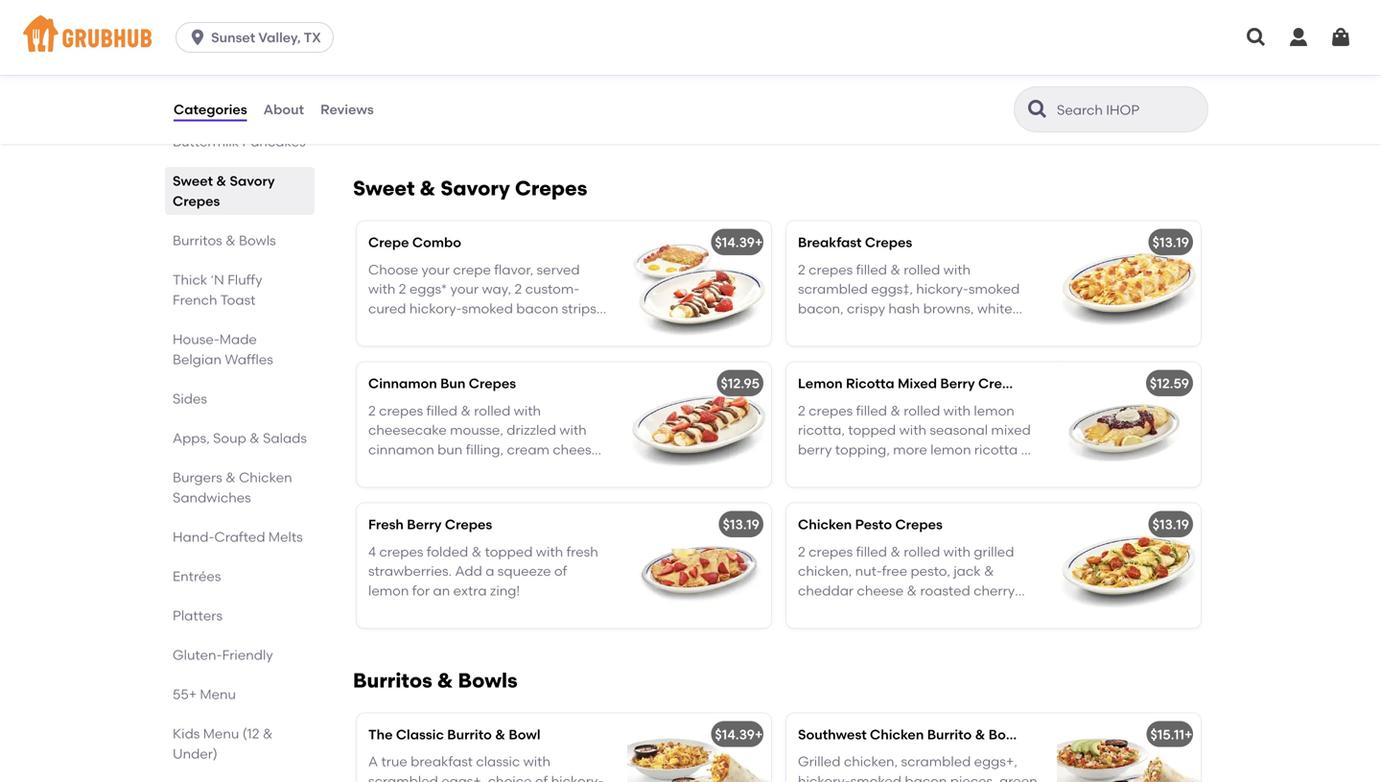 Task type: locate. For each thing, give the bounding box(es) containing it.
chips. inside we think chocolate is perfect any time of day. four fluffy buttermilk pancakes filled with chocolate chips, topped with a drizzle of chocolate syrup & more chocolate chips.
[[957, 129, 995, 145]]

day.
[[417, 71, 444, 87], [847, 71, 874, 87]]

& inside kids menu (12 & under)
[[263, 725, 273, 742]]

2 is from the left
[[927, 51, 937, 67]]

for down strawberries.
[[412, 582, 430, 599]]

2 pancakes from the left
[[798, 90, 862, 106]]

drizzle inside we think chocolate is perfect any time of day. four fluffy buttermilk pancakes filled with chocolate chips, topped with a drizzle of chocolate syrup & more chocolate chips.
[[892, 110, 933, 126]]

hash inside choose your crepe flavor, served with 2 eggs* your way, 2 custom- cured hickory-smoked bacon strips or 2 pork sausage links & golden hash browns.
[[368, 339, 400, 355]]

pancakes for we think chocolate is perfect any time of day. four fluffy chocolate pancakes filled with chocolate chips, topped with a drizzle of chocolate syrup & more chocolate chips.
[[368, 90, 432, 106]]

0 horizontal spatial extra
[[454, 582, 487, 599]]

powdered inside 2 crepes filled & rolled with lemon ricotta, topped with seasonal mixed berry topping, more lemon ricotta & powdered sugar. add a squeeze of lemon for an extra zing!
[[798, 461, 865, 477]]

lemon up mixed at the right of page
[[974, 402, 1015, 419]]

0 horizontal spatial any
[[561, 51, 585, 67]]

1 fluffy from the left
[[480, 71, 512, 87]]

1 horizontal spatial burrito
[[928, 726, 972, 743]]

0 vertical spatial extra
[[883, 480, 917, 497]]

time inside we think chocolate is perfect any time of day. four fluffy chocolate pancakes filled with chocolate chips, topped with a drizzle of chocolate syrup & more chocolate chips.
[[368, 71, 398, 87]]

1 vertical spatial fresh
[[567, 543, 599, 560]]

way,
[[482, 281, 512, 297]]

is for chocolate
[[497, 51, 507, 67]]

1 horizontal spatial pancakes
[[798, 90, 862, 106]]

cheeses.
[[798, 339, 855, 355]]

2 $14.39 + from the top
[[715, 726, 763, 743]]

0 horizontal spatial chicken
[[239, 469, 292, 486]]

golden
[[531, 320, 577, 336]]

crepes up served
[[515, 176, 588, 201]]

2 up scrambled
[[798, 261, 806, 278]]

burgers & chicken sandwiches
[[173, 469, 292, 506]]

fresh inside 2 crepes filled & rolled with cheesecake mousse, drizzled with cinnamon bun filling, cream cheese icing, fresh strawberries & powdered sugar.
[[407, 461, 439, 477]]

1 $14.39 from the top
[[715, 234, 755, 250]]

2 fluffy from the left
[[910, 71, 942, 87]]

1 vertical spatial hickory-
[[410, 300, 462, 317]]

& inside we think chocolate is perfect any time of day. four fluffy buttermilk pancakes filled with chocolate chips, topped with a drizzle of chocolate syrup & more chocolate chips.
[[837, 129, 847, 145]]

breakfast crepes image
[[1057, 221, 1201, 346]]

topped inside we think chocolate is perfect any time of day. four fluffy buttermilk pancakes filled with chocolate chips, topped with a drizzle of chocolate syrup & more chocolate chips.
[[798, 110, 846, 126]]

crepe
[[453, 261, 491, 278]]

1 horizontal spatial berry
[[941, 375, 976, 391]]

day. for we think chocolate is perfect any time of day. four fluffy chocolate pancakes filled with chocolate chips, topped with a drizzle of chocolate syrup & more chocolate chips.
[[417, 71, 444, 87]]

2 right or
[[385, 320, 393, 336]]

think inside we think chocolate is perfect any time of day. four fluffy buttermilk pancakes filled with chocolate chips, topped with a drizzle of chocolate syrup & more chocolate chips.
[[823, 51, 855, 67]]

cheddar down 'chicken,'
[[798, 582, 854, 599]]

pancakes inside we think chocolate is perfect any time of day. four fluffy buttermilk pancakes filled with chocolate chips, topped with a drizzle of chocolate syrup & more chocolate chips.
[[798, 90, 862, 106]]

chicken down the salads
[[239, 469, 292, 486]]

drizzle inside we think chocolate is perfect any time of day. four fluffy chocolate pancakes filled with chocolate chips, topped with a drizzle of chocolate syrup & more chocolate chips.
[[462, 110, 503, 126]]

hash
[[889, 300, 921, 317], [368, 339, 400, 355]]

0 horizontal spatial drizzle
[[462, 110, 503, 126]]

0 horizontal spatial bowl
[[509, 726, 541, 743]]

add down seasonal
[[911, 461, 938, 477]]

2 drizzle from the left
[[892, 110, 933, 126]]

2 up cheesecake
[[368, 402, 376, 419]]

0 horizontal spatial svg image
[[188, 28, 207, 47]]

friendly
[[222, 647, 273, 663]]

any inside we think chocolate is perfect any time of day. four fluffy buttermilk pancakes filled with chocolate chips, topped with a drizzle of chocolate syrup & more chocolate chips.
[[990, 51, 1015, 67]]

2 burrito from the left
[[928, 726, 972, 743]]

2 horizontal spatial cheese
[[857, 582, 904, 599]]

eggs‡,
[[872, 281, 913, 297]]

1 horizontal spatial more
[[850, 129, 884, 145]]

burritos
[[173, 232, 222, 249], [353, 668, 433, 693]]

we think chocolate is perfect any time of day. four fluffy chocolate pancakes filled with chocolate chips, topped with a drizzle of chocolate syrup & more chocolate chips. button
[[357, 11, 772, 145]]

1 horizontal spatial we
[[798, 51, 819, 67]]

chips. for buttermilk
[[957, 129, 995, 145]]

bowl for southwest chicken burrito & bowl
[[989, 726, 1021, 743]]

any
[[561, 51, 585, 67], [990, 51, 1015, 67]]

extra up pesto
[[883, 480, 917, 497]]

1 horizontal spatial sugar.
[[868, 461, 908, 477]]

1 burrito from the left
[[447, 726, 492, 743]]

more
[[420, 129, 454, 145], [850, 129, 884, 145], [894, 441, 928, 458]]

an down strawberries.
[[433, 582, 450, 599]]

crepes up mixed at the right of page
[[979, 375, 1026, 391]]

bun
[[438, 441, 463, 458]]

0 vertical spatial squeeze
[[953, 461, 1007, 477]]

1 powdered from the left
[[539, 461, 605, 477]]

crepes inside 2 crepes filled & rolled with grilled chicken, nut-free pesto, jack & cheddar cheese & roasted cherry tomatoes.
[[809, 543, 853, 560]]

zing! inside 2 crepes filled & rolled with lemon ricotta, topped with seasonal mixed berry topping, more lemon ricotta & powdered sugar. add a squeeze of lemon for an extra zing!
[[920, 480, 950, 497]]

burritos up thick
[[173, 232, 222, 249]]

1 horizontal spatial squeeze
[[953, 461, 1007, 477]]

topped inside 2 crepes filled & rolled with lemon ricotta, topped with seasonal mixed berry topping, more lemon ricotta & powdered sugar. add a squeeze of lemon for an extra zing!
[[849, 422, 897, 438]]

chicken pesto crepes image
[[1057, 503, 1201, 628]]

1 bowl from the left
[[509, 726, 541, 743]]

2 crepes filled & rolled with cheesecake mousse, drizzled with cinnamon bun filling, cream cheese icing, fresh strawberries & powdered sugar.
[[368, 402, 605, 497]]

0 vertical spatial hash
[[889, 300, 921, 317]]

&
[[407, 129, 417, 145], [837, 129, 847, 145], [216, 173, 227, 189], [420, 176, 436, 201], [226, 232, 236, 249], [891, 261, 901, 278], [518, 320, 528, 336], [891, 320, 901, 336], [935, 320, 945, 336], [461, 402, 471, 419], [891, 402, 901, 419], [250, 430, 260, 446], [1022, 441, 1032, 458], [525, 461, 535, 477], [226, 469, 236, 486], [472, 543, 482, 560], [891, 543, 901, 560], [985, 563, 995, 579], [907, 582, 917, 599], [437, 668, 453, 693], [263, 725, 273, 742], [495, 726, 506, 743], [976, 726, 986, 743]]

cheddar inside 2 crepes filled & rolled with grilled chicken, nut-free pesto, jack & cheddar cheese & roasted cherry tomatoes.
[[798, 582, 854, 599]]

french
[[173, 292, 217, 308]]

pancakes inside we think chocolate is perfect any time of day. four fluffy chocolate pancakes filled with chocolate chips, topped with a drizzle of chocolate syrup & more chocolate chips.
[[368, 90, 432, 106]]

0 horizontal spatial cheddar
[[798, 582, 854, 599]]

savory
[[230, 173, 275, 189], [441, 176, 510, 201]]

smoked up white
[[969, 281, 1020, 297]]

1 horizontal spatial add
[[911, 461, 938, 477]]

2 chips, from the left
[[1000, 90, 1038, 106]]

0 vertical spatial $14.39 +
[[715, 234, 763, 250]]

salads
[[263, 430, 307, 446]]

think for we think chocolate is perfect any time of day. four fluffy chocolate pancakes filled with chocolate chips, topped with a drizzle of chocolate syrup & more chocolate chips.
[[393, 51, 425, 67]]

+ for sweet & savory crepes
[[755, 234, 763, 250]]

0 horizontal spatial hash
[[368, 339, 400, 355]]

your down "crepe"
[[451, 281, 479, 297]]

rolled for drizzled
[[474, 402, 511, 419]]

2 inside 2 crepes filled & rolled with scrambled eggs‡, hickory-smoked bacon, crispy hash browns, white cheese sauce & jack & cheddar cheeses.
[[798, 261, 806, 278]]

1 vertical spatial $14.39
[[715, 726, 755, 743]]

rolled inside 2 crepes filled & rolled with cheesecake mousse, drizzled with cinnamon bun filling, cream cheese icing, fresh strawberries & powdered sugar.
[[474, 402, 511, 419]]

hand-crafted melts
[[173, 529, 303, 545]]

thick 'n fluffy french toast
[[173, 272, 263, 308]]

any inside we think chocolate is perfect any time of day. four fluffy chocolate pancakes filled with chocolate chips, topped with a drizzle of chocolate syrup & more chocolate chips.
[[561, 51, 585, 67]]

crepes up strawberries.
[[379, 543, 424, 560]]

chips,
[[570, 90, 608, 106], [1000, 90, 1038, 106]]

1 horizontal spatial bowl
[[989, 726, 1021, 743]]

jack down browns,
[[904, 320, 932, 336]]

bacon,
[[798, 300, 844, 317]]

burritos & bowls up 'n
[[173, 232, 276, 249]]

crepe combo image
[[628, 221, 772, 346]]

1 horizontal spatial syrup
[[798, 129, 834, 145]]

for down topping,
[[842, 480, 860, 497]]

cheese down bacon,
[[798, 320, 845, 336]]

rolled up mousse, at bottom left
[[474, 402, 511, 419]]

crispy
[[847, 300, 886, 317]]

1 horizontal spatial powdered
[[798, 461, 865, 477]]

(12
[[243, 725, 260, 742]]

an inside 2 crepes filled & rolled with lemon ricotta, topped with seasonal mixed berry topping, more lemon ricotta & powdered sugar. add a squeeze of lemon for an extra zing!
[[863, 480, 880, 497]]

2 crepes filled & rolled with scrambled eggs‡, hickory-smoked bacon, crispy hash browns, white cheese sauce & jack & cheddar cheeses.
[[798, 261, 1020, 355]]

2 horizontal spatial more
[[894, 441, 928, 458]]

we
[[368, 51, 390, 67], [798, 51, 819, 67]]

drizzle
[[462, 110, 503, 126], [892, 110, 933, 126]]

0 horizontal spatial zing!
[[490, 582, 520, 599]]

time
[[368, 71, 398, 87], [798, 71, 828, 87]]

2 up ricotta,
[[798, 402, 806, 419]]

1 horizontal spatial drizzle
[[892, 110, 933, 126]]

1 think from the left
[[393, 51, 425, 67]]

2 time from the left
[[798, 71, 828, 87]]

0 vertical spatial bowls
[[239, 232, 276, 249]]

cheddar down white
[[948, 320, 1004, 336]]

syrup for we think chocolate is perfect any time of day. four fluffy chocolate pancakes filled with chocolate chips, topped with a drizzle of chocolate syrup & more chocolate chips.
[[368, 129, 404, 145]]

topping,
[[836, 441, 890, 458]]

0 vertical spatial chicken
[[239, 469, 292, 486]]

rolled up pesto,
[[904, 543, 941, 560]]

filled inside 2 crepes filled & rolled with cheesecake mousse, drizzled with cinnamon bun filling, cream cheese icing, fresh strawberries & powdered sugar.
[[427, 402, 458, 419]]

crepe
[[368, 234, 409, 250]]

1 vertical spatial add
[[455, 563, 483, 579]]

0 vertical spatial your
[[422, 261, 450, 278]]

0 vertical spatial cheddar
[[948, 320, 1004, 336]]

2 any from the left
[[990, 51, 1015, 67]]

crepes inside 2 crepes filled & rolled with lemon ricotta, topped with seasonal mixed berry topping, more lemon ricotta & powdered sugar. add a squeeze of lemon for an extra zing!
[[809, 402, 853, 419]]

squeeze inside 2 crepes filled & rolled with lemon ricotta, topped with seasonal mixed berry topping, more lemon ricotta & powdered sugar. add a squeeze of lemon for an extra zing!
[[953, 461, 1007, 477]]

extra down folded
[[454, 582, 487, 599]]

1 perfect from the left
[[510, 51, 557, 67]]

1 vertical spatial burritos
[[353, 668, 433, 693]]

0 horizontal spatial think
[[393, 51, 425, 67]]

filled inside 2 crepes filled & rolled with scrambled eggs‡, hickory-smoked bacon, crispy hash browns, white cheese sauce & jack & cheddar cheeses.
[[857, 261, 888, 278]]

+
[[755, 234, 763, 250], [755, 726, 763, 743], [1185, 726, 1193, 743]]

with inside the 4 crepes folded & topped with fresh strawberries. add a squeeze of lemon for an extra zing!
[[536, 543, 564, 560]]

$13.19 for 4 crepes folded & topped with fresh strawberries. add a squeeze of lemon for an extra zing!
[[723, 516, 760, 533]]

chicken up 'chicken,'
[[798, 516, 852, 533]]

time for we think chocolate is perfect any time of day. four fluffy buttermilk pancakes filled with chocolate chips, topped with a drizzle of chocolate syrup & more chocolate chips.
[[798, 71, 828, 87]]

1 drizzle from the left
[[462, 110, 503, 126]]

savory down pancakes
[[230, 173, 275, 189]]

2 perfect from the left
[[940, 51, 987, 67]]

breakfast
[[798, 234, 862, 250]]

2 we from the left
[[798, 51, 819, 67]]

hickory- up browns,
[[917, 281, 969, 297]]

2 horizontal spatial chicken
[[870, 726, 924, 743]]

a
[[450, 110, 459, 126], [880, 110, 889, 126], [941, 461, 950, 477], [486, 563, 495, 579]]

chips, inside we think chocolate is perfect any time of day. four fluffy buttermilk pancakes filled with chocolate chips, topped with a drizzle of chocolate syrup & more chocolate chips.
[[1000, 90, 1038, 106]]

sweet up crepe
[[353, 176, 415, 201]]

1 syrup from the left
[[368, 129, 404, 145]]

ricotta
[[846, 375, 895, 391]]

1 vertical spatial bowls
[[458, 668, 518, 693]]

crepes inside the 4 crepes folded & topped with fresh strawberries. add a squeeze of lemon for an extra zing!
[[379, 543, 424, 560]]

1 time from the left
[[368, 71, 398, 87]]

1 pancakes from the left
[[368, 90, 432, 106]]

0 horizontal spatial day.
[[417, 71, 444, 87]]

1 we from the left
[[368, 51, 390, 67]]

rolled up "eggs‡,"
[[904, 261, 941, 278]]

choose
[[368, 261, 419, 278]]

any for buttermilk
[[990, 51, 1015, 67]]

2 vertical spatial chicken
[[870, 726, 924, 743]]

0 vertical spatial jack
[[904, 320, 932, 336]]

powdered down berry
[[798, 461, 865, 477]]

sunset valley, tx
[[211, 29, 321, 46]]

1 horizontal spatial perfect
[[940, 51, 987, 67]]

crepes inside 2 crepes filled & rolled with cheesecake mousse, drizzled with cinnamon bun filling, cream cheese icing, fresh strawberries & powdered sugar.
[[379, 402, 423, 419]]

rolled inside 2 crepes filled & rolled with lemon ricotta, topped with seasonal mixed berry topping, more lemon ricotta & powdered sugar. add a squeeze of lemon for an extra zing!
[[904, 402, 941, 419]]

cheddar inside 2 crepes filled & rolled with scrambled eggs‡, hickory-smoked bacon, crispy hash browns, white cheese sauce & jack & cheddar cheeses.
[[948, 320, 1004, 336]]

1 horizontal spatial hash
[[889, 300, 921, 317]]

1 vertical spatial berry
[[407, 516, 442, 533]]

cheese inside 2 crepes filled & rolled with cheesecake mousse, drizzled with cinnamon bun filling, cream cheese icing, fresh strawberries & powdered sugar.
[[553, 441, 600, 458]]

1 vertical spatial hash
[[368, 339, 400, 355]]

0 horizontal spatial bowls
[[239, 232, 276, 249]]

filled
[[436, 90, 467, 106], [866, 90, 897, 106], [857, 261, 888, 278], [427, 402, 458, 419], [857, 402, 888, 419], [857, 543, 888, 560]]

hickory- inside 2 crepes filled & rolled with scrambled eggs‡, hickory-smoked bacon, crispy hash browns, white cheese sauce & jack & cheddar cheeses.
[[917, 281, 969, 297]]

is
[[497, 51, 507, 67], [927, 51, 937, 67]]

jack up 'roasted' at the right of page
[[954, 563, 981, 579]]

menu left (12 in the bottom left of the page
[[203, 725, 239, 742]]

$15.11
[[1151, 726, 1185, 743]]

crepes up 'chicken,'
[[809, 543, 853, 560]]

strawberries
[[442, 461, 522, 477]]

$14.39 + left breakfast
[[715, 234, 763, 250]]

cheese inside 2 crepes filled & rolled with grilled chicken, nut-free pesto, jack & cheddar cheese & roasted cherry tomatoes.
[[857, 582, 904, 599]]

0 vertical spatial burritos & bowls
[[173, 232, 276, 249]]

0 horizontal spatial add
[[455, 563, 483, 579]]

chips. inside we think chocolate is perfect any time of day. four fluffy chocolate pancakes filled with chocolate chips, topped with a drizzle of chocolate syrup & more chocolate chips.
[[527, 129, 565, 145]]

sunset valley, tx button
[[176, 22, 341, 53]]

0 vertical spatial $14.39
[[715, 234, 755, 250]]

1 horizontal spatial day.
[[847, 71, 874, 87]]

with
[[470, 90, 497, 106], [900, 90, 927, 106], [420, 110, 447, 126], [850, 110, 877, 126], [944, 261, 971, 278], [368, 281, 396, 297], [514, 402, 541, 419], [944, 402, 971, 419], [560, 422, 587, 438], [900, 422, 927, 438], [536, 543, 564, 560], [944, 543, 971, 560]]

0 horizontal spatial burritos
[[173, 232, 222, 249]]

the
[[368, 726, 393, 743]]

1 horizontal spatial fluffy
[[910, 71, 942, 87]]

hash down or
[[368, 339, 400, 355]]

$14.39 + for burritos & bowls
[[715, 726, 763, 743]]

we for we think chocolate is perfect any time of day. four fluffy chocolate pancakes filled with chocolate chips, topped with a drizzle of chocolate syrup & more chocolate chips.
[[368, 51, 390, 67]]

add
[[911, 461, 938, 477], [455, 563, 483, 579]]

& inside we think chocolate is perfect any time of day. four fluffy chocolate pancakes filled with chocolate chips, topped with a drizzle of chocolate syrup & more chocolate chips.
[[407, 129, 417, 145]]

1 horizontal spatial sweet
[[353, 176, 415, 201]]

$13.19 for 2 crepes filled & rolled with scrambled eggs‡, hickory-smoked bacon, crispy hash browns, white cheese sauce & jack & cheddar cheeses.
[[1153, 234, 1190, 250]]

cheese right the cream
[[553, 441, 600, 458]]

rolled inside 2 crepes filled & rolled with scrambled eggs‡, hickory-smoked bacon, crispy hash browns, white cheese sauce & jack & cheddar cheeses.
[[904, 261, 941, 278]]

pesto
[[856, 516, 893, 533]]

2 inside 2 crepes filled & rolled with lemon ricotta, topped with seasonal mixed berry topping, more lemon ricotta & powdered sugar. add a squeeze of lemon for an extra zing!
[[798, 402, 806, 419]]

menu right 55+ on the left bottom of the page
[[200, 686, 236, 702]]

sweet
[[173, 173, 213, 189], [353, 176, 415, 201]]

with inside choose your crepe flavor, served with 2 eggs* your way, 2 custom- cured hickory-smoked bacon strips or 2 pork sausage links & golden hash browns.
[[368, 281, 396, 297]]

0 vertical spatial zing!
[[920, 480, 950, 497]]

sides
[[173, 391, 207, 407]]

powdered down the cream
[[539, 461, 605, 477]]

2 four from the left
[[877, 71, 906, 87]]

bowl
[[509, 726, 541, 743], [989, 726, 1021, 743]]

berry
[[941, 375, 976, 391], [407, 516, 442, 533]]

0 horizontal spatial we
[[368, 51, 390, 67]]

0 horizontal spatial burritos & bowls
[[173, 232, 276, 249]]

is inside we think chocolate is perfect any time of day. four fluffy buttermilk pancakes filled with chocolate chips, topped with a drizzle of chocolate syrup & more chocolate chips.
[[927, 51, 937, 67]]

1 horizontal spatial for
[[842, 480, 860, 497]]

think
[[393, 51, 425, 67], [823, 51, 855, 67]]

bowls up the classic burrito & bowl
[[458, 668, 518, 693]]

menu for 55+
[[200, 686, 236, 702]]

1 is from the left
[[497, 51, 507, 67]]

crepes inside 2 crepes filled & rolled with scrambled eggs‡, hickory-smoked bacon, crispy hash browns, white cheese sauce & jack & cheddar cheeses.
[[809, 261, 853, 278]]

perfect inside we think chocolate is perfect any time of day. four fluffy buttermilk pancakes filled with chocolate chips, topped with a drizzle of chocolate syrup & more chocolate chips.
[[940, 51, 987, 67]]

extra inside 2 crepes filled & rolled with lemon ricotta, topped with seasonal mixed berry topping, more lemon ricotta & powdered sugar. add a squeeze of lemon for an extra zing!
[[883, 480, 917, 497]]

hash down "eggs‡,"
[[889, 300, 921, 317]]

world-famous buttermilk pancakes
[[173, 113, 306, 150]]

1 vertical spatial extra
[[454, 582, 487, 599]]

four inside we think chocolate is perfect any time of day. four fluffy buttermilk pancakes filled with chocolate chips, topped with a drizzle of chocolate syrup & more chocolate chips.
[[877, 71, 906, 87]]

2 $14.39 from the top
[[715, 726, 755, 743]]

crepes down the buttermilk
[[173, 193, 220, 209]]

gluten-friendly
[[173, 647, 273, 663]]

sweet & savory crepes down the buttermilk
[[173, 173, 275, 209]]

topped inside we think chocolate is perfect any time of day. four fluffy chocolate pancakes filled with chocolate chips, topped with a drizzle of chocolate syrup & more chocolate chips.
[[368, 110, 416, 126]]

time inside we think chocolate is perfect any time of day. four fluffy buttermilk pancakes filled with chocolate chips, topped with a drizzle of chocolate syrup & more chocolate chips.
[[798, 71, 828, 87]]

fluffy inside we think chocolate is perfect any time of day. four fluffy buttermilk pancakes filled with chocolate chips, topped with a drizzle of chocolate syrup & more chocolate chips.
[[910, 71, 942, 87]]

$14.39 for sweet & savory crepes
[[715, 234, 755, 250]]

we inside we think chocolate is perfect any time of day. four fluffy chocolate pancakes filled with chocolate chips, topped with a drizzle of chocolate syrup & more chocolate chips.
[[368, 51, 390, 67]]

2 syrup from the left
[[798, 129, 834, 145]]

0 horizontal spatial savory
[[230, 173, 275, 189]]

smoked
[[969, 281, 1020, 297], [462, 300, 513, 317]]

0 vertical spatial burritos
[[173, 232, 222, 249]]

0 horizontal spatial time
[[368, 71, 398, 87]]

sweet down the buttermilk
[[173, 173, 213, 189]]

four
[[448, 71, 476, 87], [877, 71, 906, 87]]

made
[[220, 331, 257, 347]]

day. inside we think chocolate is perfect any time of day. four fluffy buttermilk pancakes filled with chocolate chips, topped with a drizzle of chocolate syrup & more chocolate chips.
[[847, 71, 874, 87]]

powdered
[[539, 461, 605, 477], [798, 461, 865, 477]]

0 horizontal spatial four
[[448, 71, 476, 87]]

menu
[[200, 686, 236, 702], [203, 725, 239, 742]]

$14.39 for burritos & bowls
[[715, 726, 755, 743]]

1 vertical spatial jack
[[954, 563, 981, 579]]

or
[[368, 320, 382, 336]]

an up chicken pesto crepes
[[863, 480, 880, 497]]

1 any from the left
[[561, 51, 585, 67]]

0 horizontal spatial jack
[[904, 320, 932, 336]]

0 horizontal spatial an
[[433, 582, 450, 599]]

cinnamon bun crepes image
[[628, 362, 772, 487]]

1 vertical spatial $14.39 +
[[715, 726, 763, 743]]

your up eggs*
[[422, 261, 450, 278]]

perfect inside we think chocolate is perfect any time of day. four fluffy chocolate pancakes filled with chocolate chips, topped with a drizzle of chocolate syrup & more chocolate chips.
[[510, 51, 557, 67]]

0 horizontal spatial fluffy
[[480, 71, 512, 87]]

0 horizontal spatial chips.
[[527, 129, 565, 145]]

svg image
[[1246, 26, 1269, 49], [1288, 26, 1311, 49], [188, 28, 207, 47]]

1 four from the left
[[448, 71, 476, 87]]

2 day. from the left
[[847, 71, 874, 87]]

add down folded
[[455, 563, 483, 579]]

2 chips. from the left
[[957, 129, 995, 145]]

cheese inside 2 crepes filled & rolled with scrambled eggs‡, hickory-smoked bacon, crispy hash browns, white cheese sauce & jack & cheddar cheeses.
[[798, 320, 845, 336]]

chicken
[[239, 469, 292, 486], [798, 516, 852, 533], [870, 726, 924, 743]]

0 horizontal spatial smoked
[[462, 300, 513, 317]]

sweet & savory crepes up combo
[[353, 176, 588, 201]]

2 crepes filled & rolled with grilled chicken, nut-free pesto, jack & cheddar cheese & roasted cherry tomatoes.
[[798, 543, 1015, 618]]

bun
[[441, 375, 466, 391]]

0 horizontal spatial more
[[420, 129, 454, 145]]

filled inside 2 crepes filled & rolled with grilled chicken, nut-free pesto, jack & cheddar cheese & roasted cherry tomatoes.
[[857, 543, 888, 560]]

crepes up ricotta,
[[809, 402, 853, 419]]

more for we think chocolate is perfect any time of day. four fluffy buttermilk pancakes filled with chocolate chips, topped with a drizzle of chocolate syrup & more chocolate chips.
[[850, 129, 884, 145]]

1 horizontal spatial jack
[[954, 563, 981, 579]]

southwest chicken burrito & bowl image
[[1057, 713, 1201, 782]]

is inside we think chocolate is perfect any time of day. four fluffy chocolate pancakes filled with chocolate chips, topped with a drizzle of chocolate syrup & more chocolate chips.
[[497, 51, 507, 67]]

burrito for chicken
[[928, 726, 972, 743]]

rolled inside 2 crepes filled & rolled with grilled chicken, nut-free pesto, jack & cheddar cheese & roasted cherry tomatoes.
[[904, 543, 941, 560]]

2 inside 2 crepes filled & rolled with grilled chicken, nut-free pesto, jack & cheddar cheese & roasted cherry tomatoes.
[[798, 543, 806, 560]]

more inside we think chocolate is perfect any time of day. four fluffy chocolate pancakes filled with chocolate chips, topped with a drizzle of chocolate syrup & more chocolate chips.
[[420, 129, 454, 145]]

four inside we think chocolate is perfect any time of day. four fluffy chocolate pancakes filled with chocolate chips, topped with a drizzle of chocolate syrup & more chocolate chips.
[[448, 71, 476, 87]]

hand-
[[173, 529, 214, 545]]

filled for 2 crepes filled & rolled with cheesecake mousse, drizzled with cinnamon bun filling, cream cheese icing, fresh strawberries & powdered sugar.
[[427, 402, 458, 419]]

your
[[422, 261, 450, 278], [451, 281, 479, 297]]

chicken right southwest
[[870, 726, 924, 743]]

cinnamon
[[368, 375, 437, 391]]

0 horizontal spatial perfect
[[510, 51, 557, 67]]

folded
[[427, 543, 468, 560]]

1 horizontal spatial four
[[877, 71, 906, 87]]

1 day. from the left
[[417, 71, 444, 87]]

crepes up scrambled
[[809, 261, 853, 278]]

chocolate
[[428, 51, 494, 67], [858, 51, 924, 67], [515, 71, 581, 87], [500, 90, 567, 106], [930, 90, 996, 106], [522, 110, 588, 126], [952, 110, 1018, 126], [458, 129, 524, 145], [888, 129, 954, 145]]

0 vertical spatial fresh
[[407, 461, 439, 477]]

crepes for chicken
[[809, 543, 853, 560]]

1 horizontal spatial hickory-
[[917, 281, 969, 297]]

1 horizontal spatial is
[[927, 51, 937, 67]]

berry right mixed
[[941, 375, 976, 391]]

smoked down way,
[[462, 300, 513, 317]]

0 vertical spatial an
[[863, 480, 880, 497]]

1 vertical spatial squeeze
[[498, 563, 551, 579]]

1 vertical spatial cheddar
[[798, 582, 854, 599]]

syrup inside we think chocolate is perfect any time of day. four fluffy buttermilk pancakes filled with chocolate chips, topped with a drizzle of chocolate syrup & more chocolate chips.
[[798, 129, 834, 145]]

crepes for breakfast
[[809, 261, 853, 278]]

tomatoes.
[[798, 602, 865, 618]]

rolled for topped
[[904, 402, 941, 419]]

of
[[401, 71, 414, 87], [831, 71, 844, 87], [506, 110, 519, 126], [936, 110, 949, 126], [1010, 461, 1023, 477], [555, 563, 567, 579]]

of inside 2 crepes filled & rolled with lemon ricotta, topped with seasonal mixed berry topping, more lemon ricotta & powdered sugar. add a squeeze of lemon for an extra zing!
[[1010, 461, 1023, 477]]

1 chips, from the left
[[570, 90, 608, 106]]

chips, inside we think chocolate is perfect any time of day. four fluffy chocolate pancakes filled with chocolate chips, topped with a drizzle of chocolate syrup & more chocolate chips.
[[570, 90, 608, 106]]

0 vertical spatial cheese
[[798, 320, 845, 336]]

berry up folded
[[407, 516, 442, 533]]

0 vertical spatial menu
[[200, 686, 236, 702]]

add inside 2 crepes filled & rolled with lemon ricotta, topped with seasonal mixed berry topping, more lemon ricotta & powdered sugar. add a squeeze of lemon for an extra zing!
[[911, 461, 938, 477]]

think inside we think chocolate is perfect any time of day. four fluffy chocolate pancakes filled with chocolate chips, topped with a drizzle of chocolate syrup & more chocolate chips.
[[393, 51, 425, 67]]

0 horizontal spatial for
[[412, 582, 430, 599]]

2 powdered from the left
[[798, 461, 865, 477]]

four for buttermilk
[[877, 71, 906, 87]]

hickory- down eggs*
[[410, 300, 462, 317]]

crepes up cheesecake
[[379, 402, 423, 419]]

sugar. down icing, on the bottom of page
[[368, 480, 408, 497]]

2 think from the left
[[823, 51, 855, 67]]

sugar. down topping,
[[868, 461, 908, 477]]

bowls up fluffy
[[239, 232, 276, 249]]

crepes
[[515, 176, 588, 201], [173, 193, 220, 209], [865, 234, 913, 250], [469, 375, 516, 391], [979, 375, 1026, 391], [445, 516, 493, 533], [896, 516, 943, 533]]

filled inside 2 crepes filled & rolled with lemon ricotta, topped with seasonal mixed berry topping, more lemon ricotta & powdered sugar. add a squeeze of lemon for an extra zing!
[[857, 402, 888, 419]]

eggs*
[[410, 281, 447, 297]]

burritos up the
[[353, 668, 433, 693]]

toast
[[220, 292, 256, 308]]

1 horizontal spatial time
[[798, 71, 828, 87]]

0 horizontal spatial burrito
[[447, 726, 492, 743]]

pork
[[396, 320, 425, 336]]

1 horizontal spatial fresh
[[567, 543, 599, 560]]

rolled down mixed
[[904, 402, 941, 419]]

of inside the 4 crepes folded & topped with fresh strawberries. add a squeeze of lemon for an extra zing!
[[555, 563, 567, 579]]

$14.39 + left southwest
[[715, 726, 763, 743]]

svg image
[[1330, 26, 1353, 49]]

zing! inside the 4 crepes folded & topped with fresh strawberries. add a squeeze of lemon for an extra zing!
[[490, 582, 520, 599]]

0 vertical spatial hickory-
[[917, 281, 969, 297]]

four for chocolate
[[448, 71, 476, 87]]

cheese down nut-
[[857, 582, 904, 599]]

with inside 2 crepes filled & rolled with grilled chicken, nut-free pesto, jack & cheddar cheese & roasted cherry tomatoes.
[[944, 543, 971, 560]]

burritos & bowls up classic
[[353, 668, 518, 693]]

2 bowl from the left
[[989, 726, 1021, 743]]

we for we think chocolate is perfect any time of day. four fluffy buttermilk pancakes filled with chocolate chips, topped with a drizzle of chocolate syrup & more chocolate chips.
[[798, 51, 819, 67]]

0 vertical spatial for
[[842, 480, 860, 497]]

4 crepes folded & topped with fresh strawberries. add a squeeze of lemon for an extra zing!
[[368, 543, 599, 599]]

0 horizontal spatial fresh
[[407, 461, 439, 477]]

perfect for buttermilk
[[940, 51, 987, 67]]

sweet & savory crepes
[[173, 173, 275, 209], [353, 176, 588, 201]]

lemon down strawberries.
[[368, 582, 409, 599]]

an
[[863, 480, 880, 497], [433, 582, 450, 599]]

famous
[[217, 113, 269, 130]]

1 horizontal spatial chips,
[[1000, 90, 1038, 106]]

savory up combo
[[441, 176, 510, 201]]

lemon ricotta mixed berry crepes image
[[1057, 362, 1201, 487]]

& inside burgers & chicken sandwiches
[[226, 469, 236, 486]]

1 $14.39 + from the top
[[715, 234, 763, 250]]

bacon
[[517, 300, 559, 317]]

1 horizontal spatial extra
[[883, 480, 917, 497]]

filled inside we think chocolate is perfect any time of day. four fluffy chocolate pancakes filled with chocolate chips, topped with a drizzle of chocolate syrup & more chocolate chips.
[[436, 90, 467, 106]]

1 chips. from the left
[[527, 129, 565, 145]]

fluffy inside we think chocolate is perfect any time of day. four fluffy chocolate pancakes filled with chocolate chips, topped with a drizzle of chocolate syrup & more chocolate chips.
[[480, 71, 512, 87]]

0 horizontal spatial sugar.
[[368, 480, 408, 497]]

2 up 'chicken,'
[[798, 543, 806, 560]]

more inside we think chocolate is perfect any time of day. four fluffy buttermilk pancakes filled with chocolate chips, topped with a drizzle of chocolate syrup & more chocolate chips.
[[850, 129, 884, 145]]

syrup inside we think chocolate is perfect any time of day. four fluffy chocolate pancakes filled with chocolate chips, topped with a drizzle of chocolate syrup & more chocolate chips.
[[368, 129, 404, 145]]

zing!
[[920, 480, 950, 497], [490, 582, 520, 599]]

seasonal
[[930, 422, 988, 438]]



Task type: describe. For each thing, give the bounding box(es) containing it.
roasted
[[921, 582, 971, 599]]

day. for we think chocolate is perfect any time of day. four fluffy buttermilk pancakes filled with chocolate chips, topped with a drizzle of chocolate syrup & more chocolate chips.
[[847, 71, 874, 87]]

chicken inside burgers & chicken sandwiches
[[239, 469, 292, 486]]

apps,
[[173, 430, 210, 446]]

reviews
[[321, 101, 374, 117]]

55+ menu
[[173, 686, 236, 702]]

fluffy for buttermilk
[[910, 71, 942, 87]]

pancakes for we think chocolate is perfect any time of day. four fluffy buttermilk pancakes filled with chocolate chips, topped with a drizzle of chocolate syrup & more chocolate chips.
[[798, 90, 862, 106]]

& inside the 4 crepes folded & topped with fresh strawberries. add a squeeze of lemon for an extra zing!
[[472, 543, 482, 560]]

kids
[[173, 725, 200, 742]]

cheese for 2 crepes filled & rolled with cheesecake mousse, drizzled with cinnamon bun filling, cream cheese icing, fresh strawberries & powdered sugar.
[[553, 441, 600, 458]]

a inside the 4 crepes folded & topped with fresh strawberries. add a squeeze of lemon for an extra zing!
[[486, 563, 495, 579]]

browns.
[[403, 339, 454, 355]]

cinnamon
[[368, 441, 434, 458]]

crepes right pesto
[[896, 516, 943, 533]]

2 horizontal spatial svg image
[[1288, 26, 1311, 49]]

perfect for chocolate
[[510, 51, 557, 67]]

under)
[[173, 746, 218, 762]]

0 horizontal spatial sweet & savory crepes
[[173, 173, 275, 209]]

sauce
[[848, 320, 888, 336]]

burrito for classic
[[447, 726, 492, 743]]

jack inside 2 crepes filled & rolled with scrambled eggs‡, hickory-smoked bacon, crispy hash browns, white cheese sauce & jack & cheddar cheeses.
[[904, 320, 932, 336]]

cheesecake
[[368, 422, 447, 438]]

cherry
[[974, 582, 1015, 599]]

chips, for chocolate
[[570, 90, 608, 106]]

1 horizontal spatial savory
[[441, 176, 510, 201]]

topped inside the 4 crepes folded & topped with fresh strawberries. add a squeeze of lemon for an extra zing!
[[485, 543, 533, 560]]

entrées
[[173, 568, 221, 584]]

lemon ricotta mixed berry crepes
[[798, 375, 1026, 391]]

crepes inside sweet & savory crepes
[[173, 193, 220, 209]]

2 down flavor, at top
[[515, 281, 522, 297]]

classic
[[396, 726, 444, 743]]

rolled for nut-
[[904, 543, 941, 560]]

flavor,
[[494, 261, 534, 278]]

with inside 2 crepes filled & rolled with scrambled eggs‡, hickory-smoked bacon, crispy hash browns, white cheese sauce & jack & cheddar cheeses.
[[944, 261, 971, 278]]

$15.11 +
[[1151, 726, 1193, 743]]

crepes up "eggs‡,"
[[865, 234, 913, 250]]

cream
[[507, 441, 550, 458]]

buttermilk
[[945, 71, 1011, 87]]

lemon down seasonal
[[931, 441, 972, 458]]

menu for kids
[[203, 725, 239, 742]]

crepes for fresh
[[379, 543, 424, 560]]

1 horizontal spatial burritos
[[353, 668, 433, 693]]

buttermilk chocolate chip pancakes image
[[1057, 11, 1201, 136]]

for inside the 4 crepes folded & topped with fresh strawberries. add a squeeze of lemon for an extra zing!
[[412, 582, 430, 599]]

smoked inside choose your crepe flavor, served with 2 eggs* your way, 2 custom- cured hickory-smoked bacon strips or 2 pork sausage links & golden hash browns.
[[462, 300, 513, 317]]

white
[[978, 300, 1013, 317]]

extra inside the 4 crepes folded & topped with fresh strawberries. add a squeeze of lemon for an extra zing!
[[454, 582, 487, 599]]

1 horizontal spatial svg image
[[1246, 26, 1269, 49]]

soup
[[213, 430, 246, 446]]

tx
[[304, 29, 321, 46]]

1 vertical spatial burritos & bowls
[[353, 668, 518, 693]]

about button
[[263, 75, 305, 144]]

any for chocolate
[[561, 51, 585, 67]]

'n
[[211, 272, 224, 288]]

melts
[[269, 529, 303, 545]]

is for buttermilk
[[927, 51, 937, 67]]

house-
[[173, 331, 220, 347]]

hash inside 2 crepes filled & rolled with scrambled eggs‡, hickory-smoked bacon, crispy hash browns, white cheese sauce & jack & cheddar cheeses.
[[889, 300, 921, 317]]

think for we think chocolate is perfect any time of day. four fluffy buttermilk pancakes filled with chocolate chips, topped with a drizzle of chocolate syrup & more chocolate chips.
[[823, 51, 855, 67]]

4
[[368, 543, 376, 560]]

rolled for hickory-
[[904, 261, 941, 278]]

we think chocolate is perfect any time of day. four fluffy buttermilk pancakes filled with chocolate chips, topped with a drizzle of chocolate syrup & more chocolate chips.
[[798, 51, 1038, 145]]

$13.19 for 2 crepes filled & rolled with grilled chicken, nut-free pesto, jack & cheddar cheese & roasted cherry tomatoes.
[[1153, 516, 1190, 533]]

choose your crepe flavor, served with 2 eggs* your way, 2 custom- cured hickory-smoked bacon strips or 2 pork sausage links & golden hash browns.
[[368, 261, 597, 355]]

fresh inside the 4 crepes folded & topped with fresh strawberries. add a squeeze of lemon for an extra zing!
[[567, 543, 599, 560]]

mousse,
[[450, 422, 504, 438]]

hickory- inside choose your crepe flavor, served with 2 eggs* your way, 2 custom- cured hickory-smoked bacon strips or 2 pork sausage links & golden hash browns.
[[410, 300, 462, 317]]

$12.59
[[1150, 375, 1190, 391]]

filled for 2 crepes filled & rolled with scrambled eggs‡, hickory-smoked bacon, crispy hash browns, white cheese sauce & jack & cheddar cheeses.
[[857, 261, 888, 278]]

filled inside we think chocolate is perfect any time of day. four fluffy buttermilk pancakes filled with chocolate chips, topped with a drizzle of chocolate syrup & more chocolate chips.
[[866, 90, 897, 106]]

filled for 2 crepes filled & rolled with grilled chicken, nut-free pesto, jack & cheddar cheese & roasted cherry tomatoes.
[[857, 543, 888, 560]]

southwest chicken burrito & bowl
[[798, 726, 1021, 743]]

chips, for buttermilk
[[1000, 90, 1038, 106]]

strawberries.
[[368, 563, 452, 579]]

bowl for the classic burrito & bowl
[[509, 726, 541, 743]]

the classic burrito & bowl
[[368, 726, 541, 743]]

drizzle for chocolate
[[462, 110, 503, 126]]

strips
[[562, 300, 597, 317]]

drizzled
[[507, 422, 556, 438]]

for inside 2 crepes filled & rolled with lemon ricotta, topped with seasonal mixed berry topping, more lemon ricotta & powdered sugar. add a squeeze of lemon for an extra zing!
[[842, 480, 860, 497]]

0 horizontal spatial sweet
[[173, 173, 213, 189]]

platters
[[173, 607, 223, 624]]

waffles
[[225, 351, 273, 368]]

crepes up folded
[[445, 516, 493, 533]]

world-
[[173, 113, 217, 130]]

savory inside sweet & savory crepes
[[230, 173, 275, 189]]

0 horizontal spatial berry
[[407, 516, 442, 533]]

svg image inside "sunset valley, tx" button
[[188, 28, 207, 47]]

55+
[[173, 686, 197, 702]]

crepe combo
[[368, 234, 462, 250]]

ricotta
[[975, 441, 1018, 458]]

jack inside 2 crepes filled & rolled with grilled chicken, nut-free pesto, jack & cheddar cheese & roasted cherry tomatoes.
[[954, 563, 981, 579]]

sugar. inside 2 crepes filled & rolled with lemon ricotta, topped with seasonal mixed berry topping, more lemon ricotta & powdered sugar. add a squeeze of lemon for an extra zing!
[[868, 461, 908, 477]]

valley,
[[259, 29, 301, 46]]

sunset
[[211, 29, 255, 46]]

& inside choose your crepe flavor, served with 2 eggs* your way, 2 custom- cured hickory-smoked bacon strips or 2 pork sausage links & golden hash browns.
[[518, 320, 528, 336]]

lemon inside the 4 crepes folded & topped with fresh strawberries. add a squeeze of lemon for an extra zing!
[[368, 582, 409, 599]]

lemon down berry
[[798, 480, 839, 497]]

buttermilk
[[173, 133, 239, 150]]

thick
[[173, 272, 207, 288]]

fresh berry crepes image
[[628, 503, 772, 628]]

a inside we think chocolate is perfect any time of day. four fluffy chocolate pancakes filled with chocolate chips, topped with a drizzle of chocolate syrup & more chocolate chips.
[[450, 110, 459, 126]]

1 vertical spatial your
[[451, 281, 479, 297]]

$12.95
[[721, 375, 760, 391]]

we think chocolate is perfect any time of day. four fluffy chocolate pancakes filled with chocolate chips, topped with a drizzle of chocolate syrup & more chocolate chips.
[[368, 51, 608, 145]]

mixed
[[898, 375, 938, 391]]

filled for 2 crepes filled & rolled with lemon ricotta, topped with seasonal mixed berry topping, more lemon ricotta & powdered sugar. add a squeeze of lemon for an extra zing!
[[857, 402, 888, 419]]

time for we think chocolate is perfect any time of day. four fluffy chocolate pancakes filled with chocolate chips, topped with a drizzle of chocolate syrup & more chocolate chips.
[[368, 71, 398, 87]]

1 vertical spatial chicken
[[798, 516, 852, 533]]

main navigation navigation
[[0, 0, 1382, 75]]

about
[[264, 101, 304, 117]]

chips. for chocolate
[[527, 129, 565, 145]]

scrambled
[[798, 281, 868, 297]]

belgian
[[173, 351, 222, 368]]

drizzle for buttermilk
[[892, 110, 933, 126]]

powdered inside 2 crepes filled & rolled with cheesecake mousse, drizzled with cinnamon bun filling, cream cheese icing, fresh strawberries & powdered sugar.
[[539, 461, 605, 477]]

$14.39 + for sweet & savory crepes
[[715, 234, 763, 250]]

pancakes
[[242, 133, 306, 150]]

cheese for 2 crepes filled & rolled with grilled chicken, nut-free pesto, jack & cheddar cheese & roasted cherry tomatoes.
[[857, 582, 904, 599]]

sausage
[[428, 320, 484, 336]]

2 crepes filled & rolled with lemon ricotta, topped with seasonal mixed berry topping, more lemon ricotta & powdered sugar. add a squeeze of lemon for an extra zing!
[[798, 402, 1032, 497]]

filling,
[[466, 441, 504, 458]]

syrup for we think chocolate is perfect any time of day. four fluffy buttermilk pancakes filled with chocolate chips, topped with a drizzle of chocolate syrup & more chocolate chips.
[[798, 129, 834, 145]]

more inside 2 crepes filled & rolled with lemon ricotta, topped with seasonal mixed berry topping, more lemon ricotta & powdered sugar. add a squeeze of lemon for an extra zing!
[[894, 441, 928, 458]]

squeeze inside the 4 crepes folded & topped with fresh strawberries. add a squeeze of lemon for an extra zing!
[[498, 563, 551, 579]]

links
[[487, 320, 515, 336]]

pesto,
[[911, 563, 951, 579]]

add inside the 4 crepes folded & topped with fresh strawberries. add a squeeze of lemon for an extra zing!
[[455, 563, 483, 579]]

combo
[[413, 234, 462, 250]]

reviews button
[[320, 75, 375, 144]]

a inside we think chocolate is perfect any time of day. four fluffy buttermilk pancakes filled with chocolate chips, topped with a drizzle of chocolate syrup & more chocolate chips.
[[880, 110, 889, 126]]

sandwiches
[[173, 489, 251, 506]]

smoked inside 2 crepes filled & rolled with scrambled eggs‡, hickory-smoked bacon, crispy hash browns, white cheese sauce & jack & cheddar cheeses.
[[969, 281, 1020, 297]]

sugar. inside 2 crepes filled & rolled with cheesecake mousse, drizzled with cinnamon bun filling, cream cheese icing, fresh strawberries & powdered sugar.
[[368, 480, 408, 497]]

2 down choose
[[399, 281, 406, 297]]

search icon image
[[1027, 98, 1050, 121]]

crepes right bun
[[469, 375, 516, 391]]

apps, soup & salads
[[173, 430, 307, 446]]

categories button
[[173, 75, 248, 144]]

burgers
[[173, 469, 222, 486]]

+ for burritos & bowls
[[755, 726, 763, 743]]

fluffy for chocolate
[[480, 71, 512, 87]]

2 inside 2 crepes filled & rolled with cheesecake mousse, drizzled with cinnamon bun filling, cream cheese icing, fresh strawberries & powdered sugar.
[[368, 402, 376, 419]]

Search IHOP search field
[[1056, 101, 1202, 119]]

fresh berry crepes
[[368, 516, 493, 533]]

fluffy
[[228, 272, 263, 288]]

an inside the 4 crepes folded & topped with fresh strawberries. add a squeeze of lemon for an extra zing!
[[433, 582, 450, 599]]

berry
[[798, 441, 832, 458]]

lemon
[[798, 375, 843, 391]]

the classic burrito & bowl image
[[628, 713, 772, 782]]

1 horizontal spatial sweet & savory crepes
[[353, 176, 588, 201]]

icing,
[[368, 461, 403, 477]]

crepes for lemon
[[809, 402, 853, 419]]

more for we think chocolate is perfect any time of day. four fluffy chocolate pancakes filled with chocolate chips, topped with a drizzle of chocolate syrup & more chocolate chips.
[[420, 129, 454, 145]]

house-made belgian waffles
[[173, 331, 273, 368]]

ricotta,
[[798, 422, 845, 438]]

crafted
[[214, 529, 265, 545]]

custom-
[[525, 281, 580, 297]]

crepes for cinnamon
[[379, 402, 423, 419]]

gluten-
[[173, 647, 222, 663]]

chocolate chocolate chip pancakes image
[[628, 11, 772, 136]]

a inside 2 crepes filled & rolled with lemon ricotta, topped with seasonal mixed berry topping, more lemon ricotta & powdered sugar. add a squeeze of lemon for an extra zing!
[[941, 461, 950, 477]]

southwest
[[798, 726, 867, 743]]



Task type: vqa. For each thing, say whether or not it's contained in the screenshot.
Burritos & Bowls
yes



